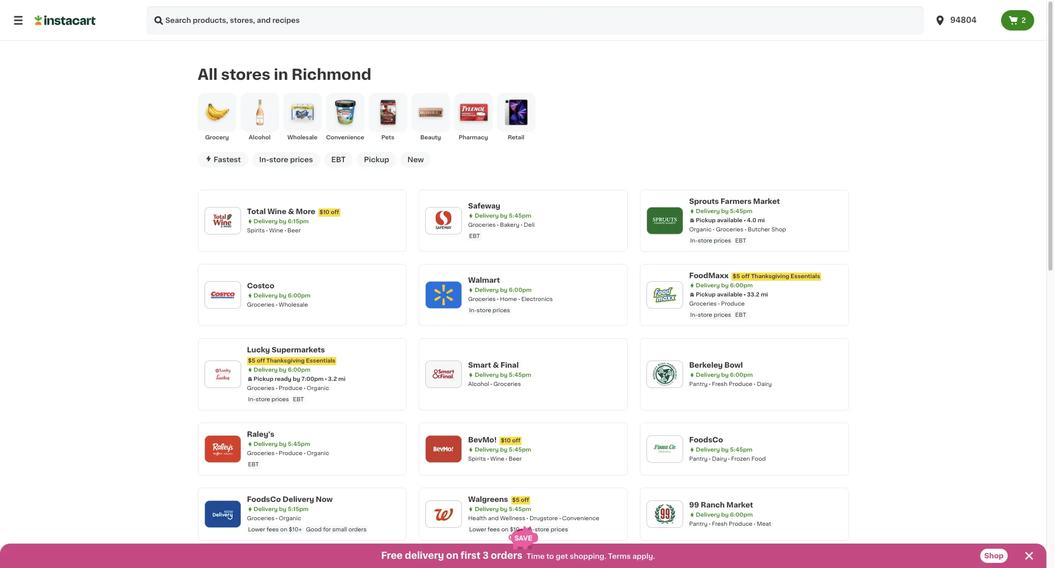 Task type: locate. For each thing, give the bounding box(es) containing it.
alcohol
[[249, 135, 271, 140], [468, 382, 489, 387]]

$10 right bevmo! on the left of page
[[501, 438, 511, 444]]

costco
[[247, 282, 274, 290]]

fresh for ranch
[[712, 522, 728, 527]]

available
[[717, 218, 743, 223], [717, 292, 743, 298]]

$10 inside bevmo! $10 off
[[501, 438, 511, 444]]

0 vertical spatial available
[[717, 218, 743, 223]]

wine for total
[[269, 228, 283, 234]]

in-store prices ebt down groceries produce on the bottom right of the page
[[691, 312, 746, 318]]

1 vertical spatial market
[[727, 502, 753, 509]]

by for berkeley bowl logo
[[722, 372, 729, 378]]

5:45pm for sprouts farmers market
[[730, 209, 753, 214]]

groceries down safeway
[[468, 222, 496, 228]]

deli
[[524, 222, 535, 228]]

shop
[[772, 227, 786, 233], [985, 553, 1004, 560]]

market up 4.0 mi
[[754, 198, 780, 205]]

1 vertical spatial pantry
[[690, 456, 708, 462]]

1 $10+ from the left
[[289, 527, 302, 533]]

0 vertical spatial $5
[[733, 274, 740, 279]]

mi
[[758, 218, 765, 223], [761, 292, 768, 298], [338, 377, 346, 382]]

1 vertical spatial groceries produce organic
[[247, 451, 329, 456]]

all
[[198, 67, 218, 82]]

0 horizontal spatial thanksgiving
[[266, 358, 305, 364]]

by for lucky supermarkets logo
[[279, 367, 287, 373]]

delivery by 6:00pm up groceries wholesale
[[254, 293, 311, 299]]

walgreens logo image
[[431, 501, 457, 528]]

6:00pm for walmart
[[509, 287, 532, 293]]

1 groceries produce organic from the top
[[247, 386, 329, 391]]

delivery by 6:00pm for walmart
[[475, 287, 532, 293]]

0 vertical spatial in-store prices ebt
[[691, 238, 746, 244]]

1 horizontal spatial lower
[[469, 527, 486, 533]]

richmond
[[292, 67, 372, 82]]

pantry right foodsco logo
[[690, 456, 708, 462]]

2 horizontal spatial $5
[[733, 274, 740, 279]]

0 vertical spatial orders
[[349, 527, 367, 533]]

0 vertical spatial essentials
[[791, 274, 821, 279]]

delivery for foodsco delivery now logo
[[254, 507, 278, 512]]

alcohol for alcohol
[[249, 135, 271, 140]]

store inside in-store prices "button"
[[269, 156, 288, 163]]

0 vertical spatial dairy
[[757, 382, 772, 387]]

2 lower from the left
[[469, 527, 486, 533]]

0 vertical spatial pantry
[[690, 382, 708, 387]]

store down pickup ready by 7:00pm at the bottom left of the page
[[256, 397, 270, 402]]

2 fees from the left
[[488, 527, 500, 533]]

delivery by 6:00pm up home
[[475, 287, 532, 293]]

0 vertical spatial mi
[[758, 218, 765, 223]]

off inside walgreens $5 off
[[521, 498, 529, 503]]

0 horizontal spatial beer
[[288, 228, 301, 234]]

delivery for foodmaxx logo
[[696, 283, 720, 288]]

foodsco for foodsco
[[690, 437, 723, 444]]

6:00pm for berkeley bowl
[[730, 372, 753, 378]]

farmers
[[721, 198, 752, 205]]

1 fresh from the top
[[712, 382, 728, 387]]

1 vertical spatial convenience
[[562, 516, 600, 522]]

foodsco logo image
[[652, 436, 678, 463]]

1 vertical spatial orders
[[491, 552, 523, 561]]

store down drugstore
[[535, 527, 549, 533]]

mi right 33.2
[[761, 292, 768, 298]]

1 horizontal spatial $10+
[[510, 527, 523, 533]]

shop button
[[981, 549, 1008, 563]]

delivery for lucky supermarkets logo
[[254, 367, 278, 373]]

1 horizontal spatial &
[[493, 362, 499, 369]]

foodsco up delivery by 5:15pm
[[247, 496, 281, 503]]

terms
[[608, 553, 631, 560]]

first
[[461, 552, 481, 561]]

groceries down sprouts farmers market
[[716, 227, 744, 233]]

1 vertical spatial thanksgiving
[[266, 358, 305, 364]]

prices left ebt 'button'
[[290, 156, 313, 163]]

94804
[[951, 16, 977, 24]]

3.2
[[328, 377, 337, 382]]

0 horizontal spatial alcohol
[[249, 135, 271, 140]]

1 horizontal spatial thanksgiving
[[751, 274, 790, 279]]

thanksgiving down the supermarkets
[[266, 358, 305, 364]]

foodmaxx
[[690, 272, 729, 279]]

walmart logo image
[[431, 282, 457, 308]]

delivery down berkeley
[[696, 372, 720, 378]]

1 horizontal spatial foodsco
[[690, 437, 723, 444]]

total wine & more $10 off
[[247, 208, 339, 215]]

in- down health and wellness drugstore convenience in the bottom of the page
[[527, 527, 535, 533]]

produce down foodmaxx $5 off thanksgiving essentials
[[721, 301, 745, 307]]

spirits down bevmo! on the left of page
[[468, 456, 486, 462]]

1 horizontal spatial $5
[[512, 498, 520, 503]]

off
[[331, 210, 339, 215], [742, 274, 750, 279], [257, 358, 265, 364], [512, 438, 521, 444], [521, 498, 529, 503]]

lower for lower fees on $10+ in-store prices
[[469, 527, 486, 533]]

0 horizontal spatial on
[[280, 527, 287, 533]]

0 vertical spatial alcohol
[[249, 135, 271, 140]]

foodsco
[[690, 437, 723, 444], [247, 496, 281, 503]]

$5 up wellness
[[512, 498, 520, 503]]

ebt inside 'button'
[[331, 156, 346, 163]]

lower down groceries organic
[[248, 527, 265, 533]]

1 vertical spatial alcohol
[[468, 382, 489, 387]]

essentials
[[791, 274, 821, 279], [306, 358, 336, 364]]

groceries down final
[[494, 382, 521, 387]]

alcohol down smart
[[468, 382, 489, 387]]

$10+ left good
[[289, 527, 302, 533]]

available up groceries produce on the bottom right of the page
[[717, 292, 743, 298]]

ebt down pickup ready by 7:00pm at the bottom left of the page
[[293, 397, 304, 402]]

pickup for 33.2 mi
[[696, 292, 716, 298]]

wellness
[[500, 516, 526, 522]]

1 available from the top
[[717, 218, 743, 223]]

0 horizontal spatial spirits wine beer
[[247, 228, 301, 234]]

fresh
[[712, 382, 728, 387], [712, 522, 728, 527]]

safeway logo image
[[431, 208, 457, 234]]

by
[[722, 209, 729, 214], [500, 213, 508, 219], [279, 219, 287, 224], [722, 283, 729, 288], [500, 287, 508, 293], [279, 293, 287, 299], [279, 367, 287, 373], [500, 372, 508, 378], [722, 372, 729, 378], [293, 377, 300, 382], [279, 442, 287, 447], [500, 447, 508, 453], [722, 447, 729, 453], [279, 507, 287, 512], [500, 507, 508, 512], [722, 512, 729, 518]]

convenience up ebt 'button'
[[326, 135, 364, 140]]

in-store prices ebt for lucky supermarkets
[[248, 397, 304, 402]]

1 horizontal spatial on
[[446, 552, 459, 561]]

0 vertical spatial $10
[[320, 210, 330, 215]]

convenience
[[326, 135, 364, 140], [562, 516, 600, 522]]

pickup up groceries produce on the bottom right of the page
[[696, 292, 716, 298]]

free delivery on first 3 orders time to get shopping. terms apply.
[[381, 552, 655, 561]]

0 horizontal spatial fees
[[267, 527, 279, 533]]

orders
[[349, 527, 367, 533], [491, 552, 523, 561]]

pantry for 99 ranch market
[[690, 522, 708, 527]]

meat
[[757, 522, 772, 527]]

1 vertical spatial spirits
[[468, 456, 486, 462]]

$10
[[320, 210, 330, 215], [501, 438, 511, 444]]

pickup available up organic groceries butcher shop
[[696, 218, 743, 223]]

2 $10+ from the left
[[510, 527, 523, 533]]

1 vertical spatial wine
[[269, 228, 283, 234]]

3 pantry from the top
[[690, 522, 708, 527]]

in- right fastest
[[259, 156, 269, 163]]

off inside foodmaxx $5 off thanksgiving essentials
[[742, 274, 750, 279]]

close image
[[1023, 550, 1036, 562]]

$5 down lucky
[[248, 358, 255, 364]]

organic
[[690, 227, 712, 233], [307, 386, 329, 391], [307, 451, 329, 456], [279, 516, 301, 522]]

0 vertical spatial market
[[754, 198, 780, 205]]

$10 inside total wine & more $10 off
[[320, 210, 330, 215]]

0 horizontal spatial essentials
[[306, 358, 336, 364]]

99 ranch market
[[690, 502, 753, 509]]

fresh down the berkeley bowl
[[712, 382, 728, 387]]

6:00pm up pantry fresh produce meat
[[730, 512, 753, 518]]

ebt
[[331, 156, 346, 163], [469, 234, 480, 239], [736, 238, 746, 244], [736, 312, 746, 318], [293, 397, 304, 402], [248, 462, 259, 468]]

2 pickup available from the top
[[696, 292, 743, 298]]

$5 inside lucky supermarkets $5 off thanksgiving essentials
[[248, 358, 255, 364]]

on down wellness
[[502, 527, 509, 533]]

$10+
[[289, 527, 302, 533], [510, 527, 523, 533]]

1 vertical spatial wholesale
[[279, 302, 308, 308]]

1 pickup available from the top
[[696, 218, 743, 223]]

on left first
[[446, 552, 459, 561]]

2
[[1022, 17, 1027, 24]]

0 vertical spatial spirits wine beer
[[247, 228, 301, 234]]

butcher
[[748, 227, 770, 233]]

2 available from the top
[[717, 292, 743, 298]]

6:00pm down 'bowl'
[[730, 372, 753, 378]]

2 vertical spatial pantry
[[690, 522, 708, 527]]

0 horizontal spatial $10+
[[289, 527, 302, 533]]

delivery by 5:15pm
[[254, 507, 309, 512]]

wine down the delivery by 6:15pm
[[269, 228, 283, 234]]

mi up the butcher
[[758, 218, 765, 223]]

sprouts farmers market logo image
[[652, 208, 678, 234]]

pickup available for produce
[[696, 292, 743, 298]]

1 vertical spatial beer
[[509, 456, 522, 462]]

prices
[[290, 156, 313, 163], [714, 238, 732, 244], [493, 308, 510, 313], [714, 312, 732, 318], [272, 397, 289, 402], [551, 527, 568, 533]]

smart
[[468, 362, 491, 369]]

94804 button
[[934, 6, 996, 35]]

1 vertical spatial mi
[[761, 292, 768, 298]]

1 horizontal spatial spirits
[[468, 456, 486, 462]]

by for walmart logo
[[500, 287, 508, 293]]

alcohol inside 'button'
[[249, 135, 271, 140]]

1 horizontal spatial in-store prices
[[469, 308, 510, 313]]

delivery down foodmaxx
[[696, 283, 720, 288]]

by for foodsco delivery now logo
[[279, 507, 287, 512]]

0 horizontal spatial spirits
[[247, 228, 265, 234]]

None search field
[[147, 6, 924, 35]]

off right bevmo! on the left of page
[[512, 438, 521, 444]]

foodmaxx $5 off thanksgiving essentials
[[690, 272, 821, 279]]

foodsco for foodsco delivery now
[[247, 496, 281, 503]]

beer down 6:15pm
[[288, 228, 301, 234]]

in- up raley's
[[248, 397, 256, 402]]

2 vertical spatial $5
[[512, 498, 520, 503]]

1 horizontal spatial beer
[[509, 456, 522, 462]]

in-store prices ebt down organic groceries butcher shop
[[691, 238, 746, 244]]

6:00pm for 99 ranch market
[[730, 512, 753, 518]]

0 vertical spatial shop
[[772, 227, 786, 233]]

off for foodmaxx
[[742, 274, 750, 279]]

delivery for the costco logo
[[254, 293, 278, 299]]

in- inside "button"
[[259, 156, 269, 163]]

0 vertical spatial beer
[[288, 228, 301, 234]]

1 horizontal spatial spirits wine beer
[[468, 456, 522, 462]]

1 vertical spatial spirits wine beer
[[468, 456, 522, 462]]

apply.
[[633, 553, 655, 560]]

bevmo!
[[468, 437, 497, 444]]

small
[[332, 527, 347, 533]]

$10+ down wellness
[[510, 527, 523, 533]]

1 pantry from the top
[[690, 382, 708, 387]]

in-
[[259, 156, 269, 163], [691, 238, 698, 244], [469, 308, 477, 313], [691, 312, 698, 318], [248, 397, 256, 402], [527, 527, 535, 533]]

costco logo image
[[209, 282, 236, 308]]

0 vertical spatial spirits
[[247, 228, 265, 234]]

by for 'safeway logo'
[[500, 213, 508, 219]]

1 vertical spatial fresh
[[712, 522, 728, 527]]

in-store prices down home
[[469, 308, 510, 313]]

0 horizontal spatial orders
[[349, 527, 367, 533]]

0 vertical spatial &
[[288, 208, 294, 215]]

1 horizontal spatial essentials
[[791, 274, 821, 279]]

1 vertical spatial $10
[[501, 438, 511, 444]]

0 horizontal spatial lower
[[248, 527, 265, 533]]

by for 99 ranch market logo
[[722, 512, 729, 518]]

fresh down 99 ranch market
[[712, 522, 728, 527]]

1 horizontal spatial $10
[[501, 438, 511, 444]]

market up pantry fresh produce meat
[[727, 502, 753, 509]]

thanksgiving
[[751, 274, 790, 279], [266, 358, 305, 364]]

available up organic groceries butcher shop
[[717, 218, 743, 223]]

by for smart & final logo
[[500, 372, 508, 378]]

99 ranch market logo image
[[652, 501, 678, 528]]

off inside lucky supermarkets $5 off thanksgiving essentials
[[257, 358, 265, 364]]

1 horizontal spatial fees
[[488, 527, 500, 533]]

pickup
[[364, 156, 389, 163], [696, 218, 716, 223], [696, 292, 716, 298], [254, 377, 274, 382]]

groceries down delivery by 5:15pm
[[247, 516, 275, 522]]

wine up the delivery by 6:15pm
[[268, 208, 287, 215]]

0 vertical spatial foodsco
[[690, 437, 723, 444]]

by for "walgreens logo"
[[500, 507, 508, 512]]

store down groceries home electronics
[[477, 308, 491, 313]]

1 vertical spatial $5
[[248, 358, 255, 364]]

off up 33.2
[[742, 274, 750, 279]]

in
[[274, 67, 288, 82]]

off inside bevmo! $10 off
[[512, 438, 521, 444]]

$5 inside foodmaxx $5 off thanksgiving essentials
[[733, 274, 740, 279]]

delivery for walmart logo
[[475, 287, 499, 293]]

mi for supermarkets
[[338, 377, 346, 382]]

2 vertical spatial mi
[[338, 377, 346, 382]]

pantry down berkeley
[[690, 382, 708, 387]]

0 vertical spatial convenience
[[326, 135, 364, 140]]

& left final
[[493, 362, 499, 369]]

1 vertical spatial in-store prices ebt
[[691, 312, 746, 318]]

0 vertical spatial pickup available
[[696, 218, 743, 223]]

ebt button
[[324, 152, 353, 167]]

0 vertical spatial groceries produce organic
[[247, 386, 329, 391]]

ready
[[275, 377, 292, 382]]

thanksgiving up 33.2 mi in the bottom of the page
[[751, 274, 790, 279]]

wholesale
[[288, 135, 318, 140], [279, 302, 308, 308]]

5:45pm
[[730, 209, 753, 214], [509, 213, 532, 219], [509, 372, 532, 378], [288, 442, 310, 447], [509, 447, 532, 453], [730, 447, 753, 453], [509, 507, 532, 512]]

1 horizontal spatial orders
[[491, 552, 523, 561]]

1 vertical spatial shop
[[985, 553, 1004, 560]]

& up 6:15pm
[[288, 208, 294, 215]]

pickup ready by 7:00pm
[[254, 377, 324, 382]]

in-store prices ebt down ready
[[248, 397, 304, 402]]

0 vertical spatial fresh
[[712, 382, 728, 387]]

delivery down ranch
[[696, 512, 720, 518]]

0 horizontal spatial foodsco
[[247, 496, 281, 503]]

delivery by 5:45pm for sprouts farmers market
[[696, 209, 753, 214]]

1 horizontal spatial alcohol
[[468, 382, 489, 387]]

produce up foodsco delivery now
[[279, 451, 303, 456]]

delivery for total wine & more logo
[[254, 219, 278, 224]]

dairy
[[757, 382, 772, 387], [712, 456, 727, 462]]

$5 right foodmaxx
[[733, 274, 740, 279]]

wholesale up the supermarkets
[[279, 302, 308, 308]]

1 vertical spatial pickup available
[[696, 292, 743, 298]]

fees down and
[[488, 527, 500, 533]]

spirits wine beer for bevmo!
[[468, 456, 522, 462]]

6:00pm up 33.2
[[730, 283, 753, 288]]

raley's
[[247, 431, 274, 438]]

off right more
[[331, 210, 339, 215]]

on for good
[[280, 527, 287, 533]]

foodmaxx logo image
[[652, 282, 678, 308]]

pickup available
[[696, 218, 743, 223], [696, 292, 743, 298]]

1 fees from the left
[[267, 527, 279, 533]]

1 horizontal spatial shop
[[985, 553, 1004, 560]]

fees for groceries
[[267, 527, 279, 533]]

delivery down costco
[[254, 293, 278, 299]]

off up health and wellness drugstore convenience in the bottom of the page
[[521, 498, 529, 503]]

final
[[501, 362, 519, 369]]

0 horizontal spatial $5
[[248, 358, 255, 364]]

prices down home
[[493, 308, 510, 313]]

in- up foodmaxx
[[691, 238, 698, 244]]

instacart logo image
[[35, 14, 96, 26]]

for
[[323, 527, 331, 533]]

1 vertical spatial essentials
[[306, 358, 336, 364]]

off down lucky
[[257, 358, 265, 364]]

1 vertical spatial available
[[717, 292, 743, 298]]

lucky supermarkets $5 off thanksgiving essentials
[[247, 347, 336, 364]]

0 vertical spatial in-store prices
[[259, 156, 313, 163]]

store down groceries produce on the bottom right of the page
[[698, 312, 713, 318]]

drugstore
[[530, 516, 558, 522]]

sprouts
[[690, 198, 719, 205]]

convenience button
[[326, 93, 365, 142]]

2 vertical spatial in-store prices ebt
[[248, 397, 304, 402]]

1 vertical spatial in-store prices
[[469, 308, 510, 313]]

0 vertical spatial wholesale
[[288, 135, 318, 140]]

0 horizontal spatial convenience
[[326, 135, 364, 140]]

on
[[280, 527, 287, 533], [502, 527, 509, 533], [446, 552, 459, 561]]

ebt down raley's
[[248, 462, 259, 468]]

1 lower from the left
[[248, 527, 265, 533]]

pharmacy
[[459, 135, 488, 140]]

groceries produce
[[690, 301, 745, 307]]

by for sprouts farmers market logo
[[722, 209, 729, 214]]

foodsco up pantry dairy frozen food
[[690, 437, 723, 444]]

2 pantry from the top
[[690, 456, 708, 462]]

delivery up groceries organic
[[254, 507, 278, 512]]

get
[[556, 553, 568, 560]]

spirits down total
[[247, 228, 265, 234]]

delivery down safeway
[[475, 213, 499, 219]]

shop right the butcher
[[772, 227, 786, 233]]

groceries down raley's
[[247, 451, 275, 456]]

lower down health
[[469, 527, 486, 533]]

alcohol up in-store prices "button"
[[249, 135, 271, 140]]

pantry
[[690, 382, 708, 387], [690, 456, 708, 462], [690, 522, 708, 527]]

groceries produce organic down pickup ready by 7:00pm at the bottom left of the page
[[247, 386, 329, 391]]

wholesale inside button
[[288, 135, 318, 140]]

2 fresh from the top
[[712, 522, 728, 527]]

spirits for bevmo!
[[468, 456, 486, 462]]

delivery by 5:45pm down final
[[475, 372, 532, 378]]

0 vertical spatial thanksgiving
[[751, 274, 790, 279]]

0 horizontal spatial dairy
[[712, 456, 727, 462]]

time
[[527, 553, 545, 560]]

delivery for berkeley bowl logo
[[696, 372, 720, 378]]

groceries produce organic down raley's
[[247, 451, 329, 456]]

2 vertical spatial wine
[[490, 456, 505, 462]]

0 horizontal spatial $10
[[320, 210, 330, 215]]

1 vertical spatial dairy
[[712, 456, 727, 462]]

0 horizontal spatial in-store prices
[[259, 156, 313, 163]]

on down groceries organic
[[280, 527, 287, 533]]

1 vertical spatial foodsco
[[247, 496, 281, 503]]

spirits wine beer
[[247, 228, 301, 234], [468, 456, 522, 462]]

mi right the 3.2
[[338, 377, 346, 382]]

delivery by 5:45pm up groceries bakery deli
[[475, 213, 532, 219]]

2 horizontal spatial on
[[502, 527, 509, 533]]

5:45pm for raley's
[[288, 442, 310, 447]]

shopping.
[[570, 553, 607, 560]]

store
[[269, 156, 288, 163], [698, 238, 713, 244], [477, 308, 491, 313], [698, 312, 713, 318], [256, 397, 270, 402], [535, 527, 549, 533]]

delivery for bevmo! logo
[[475, 447, 499, 453]]

total wine & more logo image
[[209, 208, 236, 234]]

thanksgiving inside lucky supermarkets $5 off thanksgiving essentials
[[266, 358, 305, 364]]

delivery down walgreens in the left of the page
[[475, 507, 499, 512]]

shop left close image
[[985, 553, 1004, 560]]

by for the costco logo
[[279, 293, 287, 299]]

essentials inside foodmaxx $5 off thanksgiving essentials
[[791, 274, 821, 279]]

$5 inside walgreens $5 off
[[512, 498, 520, 503]]



Task type: vqa. For each thing, say whether or not it's contained in the screenshot.


Task type: describe. For each thing, give the bounding box(es) containing it.
prices down drugstore
[[551, 527, 568, 533]]

prices down groceries produce on the bottom right of the page
[[714, 312, 732, 318]]

by for total wine & more logo
[[279, 219, 287, 224]]

essentials inside lucky supermarkets $5 off thanksgiving essentials
[[306, 358, 336, 364]]

raley's logo image
[[209, 436, 236, 463]]

6:00pm up pickup ready by 7:00pm at the bottom left of the page
[[288, 367, 311, 373]]

delivery by 6:00pm up ready
[[254, 367, 311, 373]]

5:45pm for smart & final
[[509, 372, 532, 378]]

pantry for foodsco
[[690, 456, 708, 462]]

off for walgreens
[[521, 498, 529, 503]]

delivery by 6:15pm
[[254, 219, 309, 224]]

and
[[488, 516, 499, 522]]

home
[[500, 297, 517, 302]]

walgreens
[[468, 496, 508, 503]]

berkeley bowl logo image
[[652, 361, 678, 388]]

thanksgiving inside foodmaxx $5 off thanksgiving essentials
[[751, 274, 790, 279]]

smart & final
[[468, 362, 519, 369]]

pantry fresh produce meat
[[690, 522, 772, 527]]

to
[[547, 553, 554, 560]]

delivery
[[405, 552, 444, 561]]

5:45pm for foodsco
[[730, 447, 753, 453]]

wine for bevmo!
[[490, 456, 505, 462]]

pickup for 3.2 mi
[[254, 377, 274, 382]]

supermarkets
[[272, 347, 325, 354]]

7:00pm
[[302, 377, 324, 382]]

fastest
[[214, 156, 241, 163]]

groceries down walmart
[[468, 297, 496, 302]]

more
[[296, 208, 316, 215]]

groceries down costco
[[247, 302, 275, 308]]

fresh for bowl
[[712, 382, 728, 387]]

grocery button
[[198, 93, 236, 142]]

0 horizontal spatial &
[[288, 208, 294, 215]]

delivery for smart & final logo
[[475, 372, 499, 378]]

organic down sprouts
[[690, 227, 712, 233]]

pickup available for groceries
[[696, 218, 743, 223]]

by for foodmaxx logo
[[722, 283, 729, 288]]

delivery for 99 ranch market logo
[[696, 512, 720, 518]]

walmart
[[468, 277, 500, 284]]

ebt down organic groceries butcher shop
[[736, 238, 746, 244]]

alcohol button
[[240, 93, 279, 142]]

beauty button
[[411, 93, 450, 142]]

mi for $5
[[761, 292, 768, 298]]

1 horizontal spatial dairy
[[757, 382, 772, 387]]

1 horizontal spatial convenience
[[562, 516, 600, 522]]

retail button
[[497, 93, 536, 142]]

ranch
[[701, 502, 725, 509]]

groceries down foodmaxx
[[690, 301, 717, 307]]

pickup button
[[357, 152, 396, 167]]

delivery by 6:00pm down foodmaxx
[[696, 283, 753, 288]]

convenience inside button
[[326, 135, 364, 140]]

$5 for walgreens
[[512, 498, 520, 503]]

produce left meat
[[729, 522, 753, 527]]

94804 button
[[928, 6, 1002, 35]]

market for 99 ranch market
[[727, 502, 753, 509]]

good
[[306, 527, 322, 533]]

pets
[[382, 135, 395, 140]]

99
[[690, 502, 699, 509]]

walgreens $5 off
[[468, 496, 529, 503]]

all stores in richmond main content
[[0, 41, 1047, 568]]

save image
[[508, 527, 538, 550]]

$10+ for in-
[[510, 527, 523, 533]]

delivery by 5:45pm down walgreens $5 off
[[475, 507, 532, 512]]

beer for off
[[509, 456, 522, 462]]

33.2 mi
[[747, 292, 768, 298]]

4.0 mi
[[747, 218, 765, 223]]

prices inside "button"
[[290, 156, 313, 163]]

wholesale button
[[283, 93, 322, 142]]

food
[[752, 456, 766, 462]]

beauty
[[420, 135, 441, 140]]

delivery by 6:00pm for costco
[[254, 293, 311, 299]]

delivery by 5:45pm for smart & final
[[475, 372, 532, 378]]

all stores in richmond
[[198, 67, 372, 82]]

ebt down groceries bakery deli
[[469, 234, 480, 239]]

organic groceries butcher shop
[[690, 227, 786, 233]]

Search field
[[147, 6, 924, 35]]

delivery up 5:15pm
[[283, 496, 314, 503]]

available for 6:00pm
[[717, 292, 743, 298]]

1 vertical spatial &
[[493, 362, 499, 369]]

2 button
[[1002, 10, 1035, 31]]

pantry dairy frozen food
[[690, 456, 766, 462]]

berkeley
[[690, 362, 723, 369]]

5:15pm
[[288, 507, 309, 512]]

foodsco delivery now
[[247, 496, 333, 503]]

6:15pm
[[288, 219, 309, 224]]

delivery by 6:00pm for berkeley bowl
[[696, 372, 753, 378]]

in-store prices ebt for foodmaxx
[[691, 312, 746, 318]]

5:45pm for safeway
[[509, 213, 532, 219]]

pickup inside button
[[364, 156, 389, 163]]

delivery for raley's logo
[[254, 442, 278, 447]]

health and wellness drugstore convenience
[[468, 516, 600, 522]]

pantry for berkeley bowl
[[690, 382, 708, 387]]

prices down organic groceries butcher shop
[[714, 238, 732, 244]]

organic down 7:00pm
[[307, 386, 329, 391]]

spirits for total wine & more
[[247, 228, 265, 234]]

lower fees on $10+ good for small orders
[[248, 527, 367, 533]]

lucky supermarkets logo image
[[209, 361, 236, 388]]

fastest button
[[198, 152, 248, 167]]

prices down ready
[[272, 397, 289, 402]]

off inside total wine & more $10 off
[[331, 210, 339, 215]]

delivery by 5:45pm for safeway
[[475, 213, 532, 219]]

organic up now
[[307, 451, 329, 456]]

lower for lower fees on $10+ good for small orders
[[248, 527, 265, 533]]

by for raley's logo
[[279, 442, 287, 447]]

free
[[381, 552, 403, 561]]

available for 5:45pm
[[717, 218, 743, 223]]

produce down 'bowl'
[[729, 382, 753, 387]]

on for in-
[[502, 527, 509, 533]]

$5 for foodmaxx
[[733, 274, 740, 279]]

pharmacy button
[[454, 93, 493, 142]]

delivery for "walgreens logo"
[[475, 507, 499, 512]]

bevmo! $10 off
[[468, 437, 521, 444]]

market for sprouts farmers market
[[754, 198, 780, 205]]

produce down pickup ready by 7:00pm at the bottom left of the page
[[279, 386, 303, 391]]

in-store prices button
[[252, 152, 320, 167]]

pickup for 4.0 mi
[[696, 218, 716, 223]]

groceries bakery deli
[[468, 222, 535, 228]]

off for bevmo!
[[512, 438, 521, 444]]

33.2
[[747, 292, 760, 298]]

store down organic groceries butcher shop
[[698, 238, 713, 244]]

now
[[316, 496, 333, 503]]

delivery by 5:45pm down bevmo! $10 off
[[475, 447, 532, 453]]

retail
[[508, 135, 525, 140]]

organic down 5:15pm
[[279, 516, 301, 522]]

bowl
[[725, 362, 743, 369]]

lucky
[[247, 347, 270, 354]]

new button
[[401, 152, 431, 167]]

beer for &
[[288, 228, 301, 234]]

groceries organic
[[247, 516, 301, 522]]

frozen
[[732, 456, 750, 462]]

spirits wine beer for total
[[247, 228, 301, 234]]

bevmo! logo image
[[431, 436, 457, 463]]

berkeley bowl
[[690, 362, 743, 369]]

0 horizontal spatial shop
[[772, 227, 786, 233]]

by for bevmo! logo
[[500, 447, 508, 453]]

4.0
[[747, 218, 757, 223]]

total
[[247, 208, 266, 215]]

shop inside button
[[985, 553, 1004, 560]]

ebt down groceries produce on the bottom right of the page
[[736, 312, 746, 318]]

foodsco delivery now logo image
[[209, 501, 236, 528]]

sprouts farmers market
[[690, 198, 780, 205]]

alcohol groceries
[[468, 382, 521, 387]]

stores
[[221, 67, 270, 82]]

bakery
[[500, 222, 520, 228]]

2 groceries produce organic from the top
[[247, 451, 329, 456]]

in-store prices inside "button"
[[259, 156, 313, 163]]

pets button
[[369, 93, 407, 142]]

groceries home electronics
[[468, 297, 553, 302]]

delivery for 'safeway logo'
[[475, 213, 499, 219]]

in- down groceries produce on the bottom right of the page
[[691, 312, 698, 318]]

smart & final logo image
[[431, 361, 457, 388]]

on for 3
[[446, 552, 459, 561]]

0 vertical spatial wine
[[268, 208, 287, 215]]

groceries down pickup ready by 7:00pm at the bottom left of the page
[[247, 386, 275, 391]]

delivery for sprouts farmers market logo
[[696, 209, 720, 214]]

delivery by 5:45pm for raley's
[[254, 442, 310, 447]]

in- down walmart
[[469, 308, 477, 313]]

3
[[483, 552, 489, 561]]

delivery by 6:00pm for 99 ranch market
[[696, 512, 753, 518]]

fees for health and wellness
[[488, 527, 500, 533]]

3.2 mi
[[328, 377, 346, 382]]

6:00pm for costco
[[288, 293, 311, 299]]

lower fees on $10+ in-store prices
[[469, 527, 568, 533]]

by for foodsco logo
[[722, 447, 729, 453]]

delivery by 5:45pm for foodsco
[[696, 447, 753, 453]]

delivery for foodsco logo
[[696, 447, 720, 453]]

electronics
[[522, 297, 553, 302]]

$10+ for good
[[289, 527, 302, 533]]

alcohol for alcohol groceries
[[468, 382, 489, 387]]



